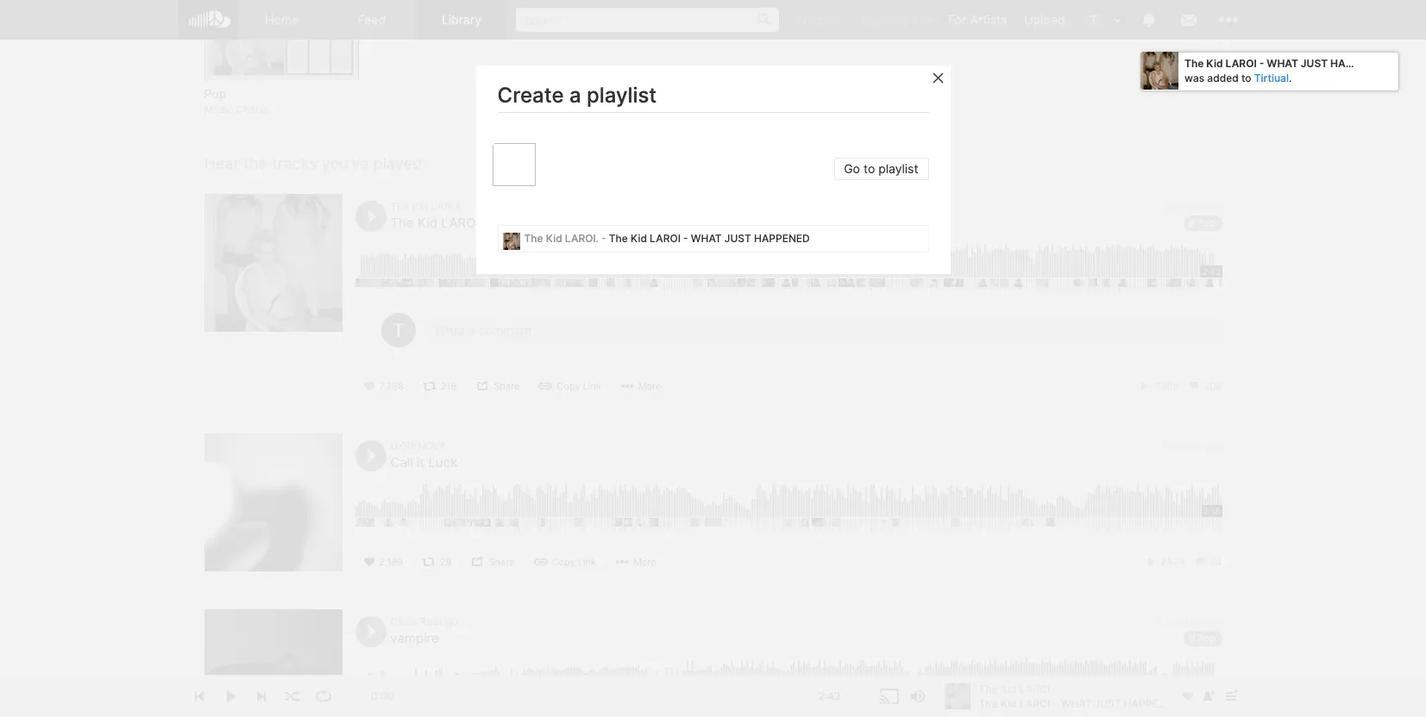 Task type: describe. For each thing, give the bounding box(es) containing it.
vampire link
[[390, 631, 439, 647]]

2,189
[[379, 557, 403, 569]]

copy for 28
[[552, 557, 575, 569]]

more for 218
[[638, 381, 661, 393]]

dxrknova link
[[390, 440, 446, 453]]

Search search field
[[516, 8, 779, 32]]

pop inside pop music charts
[[204, 87, 226, 101]]

just inside the kid laroi. the kid laroi - what just happened
[[534, 215, 567, 232]]

copy link button for 218
[[533, 377, 610, 396]]

days
[[1178, 201, 1201, 213]]

54
[[1210, 557, 1222, 569]]

artists
[[970, 12, 1007, 27]]

28 button
[[416, 553, 460, 572]]

share for 218
[[494, 381, 520, 393]]

pop element
[[204, 0, 359, 81]]

rodrigo
[[420, 616, 458, 629]]

for artists link
[[940, 0, 1016, 39]]

played:
[[373, 154, 426, 172]]

the kid laroi. link
[[390, 201, 464, 213]]

library link
[[417, 0, 507, 40]]

2 months ago pop
[[1155, 616, 1222, 646]]

7,298 button
[[355, 377, 412, 396]]

call it luck element
[[204, 434, 342, 572]]

it
[[417, 455, 425, 471]]

feed
[[358, 12, 386, 27]]

7,298
[[379, 381, 404, 393]]

the kid laroi.         - the kid laroi - what just happened
[[524, 232, 810, 245]]

home link
[[238, 0, 327, 40]]

try go+ link
[[788, 0, 851, 39]]

charts
[[236, 103, 269, 116]]

2 ago from the top
[[1204, 440, 1222, 453]]

go
[[844, 162, 860, 176]]

2
[[1155, 616, 1161, 629]]

ago for the kid laroi - what just happened
[[1204, 201, 1222, 213]]

pop for vampire
[[1197, 633, 1216, 646]]

.
[[1289, 71, 1292, 84]]

next
[[882, 12, 908, 27]]

pop music charts
[[204, 87, 269, 116]]

create a playlist
[[497, 83, 657, 108]]

tirtiual
[[1254, 71, 1289, 84]]

0 horizontal spatial tara schultz's avatar element
[[381, 314, 415, 348]]

0 vertical spatial tara schultz's avatar element
[[1082, 9, 1105, 31]]

happened inside the kid laroi. the kid laroi - what just happened
[[571, 215, 640, 232]]

tracks
[[272, 154, 317, 172]]

28
[[440, 557, 452, 569]]

218
[[441, 381, 457, 393]]

tirtiual link
[[1254, 71, 1289, 84]]

create
[[497, 83, 564, 108]]

close button
[[930, 69, 980, 86]]

laroi inside the kid laroi - what just happened was added to tirtiual .
[[1226, 57, 1257, 70]]

track stats element for 28
[[1145, 553, 1222, 572]]

0 horizontal spatial the kid laroi - what just happened element
[[204, 194, 342, 333]]

copy link button for 28
[[528, 553, 605, 572]]

playlist for create a playlist
[[587, 83, 657, 108]]

try for try next pro
[[860, 12, 878, 27]]

vampire element
[[204, 610, 342, 718]]

hear
[[204, 154, 239, 172]]

try next pro link
[[851, 0, 940, 39]]

a
[[569, 83, 581, 108]]

2 vertical spatial laroi
[[650, 232, 681, 245]]

hear the tracks you've played:
[[204, 154, 426, 172]]

try go+
[[796, 12, 842, 27]]

upload
[[1024, 12, 1065, 27]]

close
[[952, 71, 980, 84]]

just inside the kid laroi - what just happened was added to tirtiual .
[[1301, 57, 1328, 70]]

the kid laroi. the kid laroi - what just happened
[[390, 201, 640, 232]]

for artists
[[948, 12, 1007, 27]]

music charts link
[[204, 103, 269, 117]]

Write a comment text field
[[421, 314, 1222, 348]]

2 vertical spatial what
[[691, 232, 722, 245]]

month
[[1170, 440, 1201, 453]]

54 link
[[1193, 557, 1222, 569]]

try next pro
[[860, 12, 931, 27]]

for
[[948, 12, 967, 27]]

- inside the kid laroi - what just happened was added to tirtiual .
[[1260, 57, 1264, 70]]

2 vertical spatial happened
[[754, 232, 810, 245]]

call
[[390, 455, 413, 471]]



Task type: locate. For each thing, give the bounding box(es) containing it.
0 horizontal spatial playlist
[[587, 83, 657, 108]]

0 vertical spatial share
[[494, 381, 520, 393]]

playlist for go to playlist
[[879, 162, 918, 176]]

copy for 218
[[557, 381, 580, 393]]

1 vertical spatial more button
[[609, 553, 665, 572]]

the
[[1185, 57, 1204, 70], [390, 201, 409, 213], [390, 215, 414, 232], [524, 232, 543, 245], [609, 232, 628, 245]]

1 horizontal spatial the kid laroi - what just happened element
[[503, 233, 520, 250]]

1 horizontal spatial playlist
[[879, 162, 918, 176]]

1 vertical spatial what
[[493, 215, 530, 232]]

1 horizontal spatial happened
[[754, 232, 810, 245]]

1 horizontal spatial what
[[691, 232, 722, 245]]

copy link button
[[533, 377, 610, 396], [528, 553, 605, 572]]

kid for kid
[[412, 201, 428, 213]]

0 horizontal spatial just
[[534, 215, 567, 232]]

pop link down pop element
[[204, 86, 359, 103]]

kid
[[1207, 57, 1223, 70], [412, 201, 428, 213], [418, 215, 438, 232], [546, 232, 562, 245], [631, 232, 647, 245]]

2 vertical spatial just
[[725, 232, 751, 245]]

1 horizontal spatial tara schultz's avatar element
[[1082, 9, 1105, 31]]

playlist right a
[[587, 83, 657, 108]]

1 vertical spatial to
[[864, 162, 875, 176]]

the kid laroi - what just happened element
[[204, 194, 342, 333], [503, 233, 520, 250]]

try for try go+
[[796, 12, 815, 27]]

kid inside the kid laroi - what just happened was added to tirtiual .
[[1207, 57, 1223, 70]]

218 button
[[417, 377, 465, 396]]

0 vertical spatial pop
[[204, 87, 226, 101]]

share button for 218
[[470, 377, 528, 396]]

share for 28
[[489, 557, 515, 569]]

-
[[1260, 57, 1264, 70], [483, 215, 489, 232], [601, 232, 606, 245], [683, 232, 688, 245]]

0 vertical spatial copy
[[557, 381, 580, 393]]

tara schultz's avatar element
[[1082, 9, 1105, 31], [381, 314, 415, 348]]

laroi. inside the kid laroi. the kid laroi - what just happened
[[431, 201, 464, 213]]

21 days ago pop
[[1164, 201, 1222, 230]]

0 vertical spatial track stats element
[[1138, 377, 1222, 396]]

pop inside 2 months ago pop
[[1197, 633, 1216, 646]]

just
[[1301, 57, 1328, 70], [534, 215, 567, 232], [725, 232, 751, 245]]

2,189 button
[[355, 553, 412, 572]]

1 vertical spatial share button
[[465, 553, 523, 572]]

0 vertical spatial just
[[1301, 57, 1328, 70]]

0 horizontal spatial try
[[796, 12, 815, 27]]

link
[[583, 381, 601, 393], [578, 557, 596, 569]]

dxrknova call it luck
[[390, 440, 457, 471]]

ago right days
[[1204, 201, 1222, 213]]

try left "next"
[[860, 12, 878, 27]]

playlist
[[587, 83, 657, 108], [879, 162, 918, 176]]

pro
[[912, 12, 931, 27]]

1 horizontal spatial laroi.
[[565, 232, 599, 245]]

3 ago from the top
[[1204, 616, 1222, 629]]

copy link for 218
[[557, 381, 601, 393]]

pop up the "music"
[[204, 87, 226, 101]]

share button for 28
[[465, 553, 523, 572]]

home
[[265, 12, 299, 27]]

ago for vampire
[[1204, 616, 1222, 629]]

306 link
[[1187, 381, 1222, 393]]

what
[[1267, 57, 1298, 70], [493, 215, 530, 232], [691, 232, 722, 245]]

0 vertical spatial what
[[1267, 57, 1298, 70]]

more
[[638, 381, 661, 393], [633, 557, 656, 569]]

0 vertical spatial to
[[1242, 71, 1252, 84]]

1 vertical spatial happened
[[571, 215, 640, 232]]

try
[[796, 12, 815, 27], [860, 12, 878, 27]]

the kid laroi - what just happened was added to tirtiual .
[[1185, 57, 1387, 84]]

0 vertical spatial ago
[[1204, 201, 1222, 213]]

track stats element up month
[[1138, 377, 1222, 396]]

2 vertical spatial pop
[[1197, 633, 1216, 646]]

1 vertical spatial pop link
[[1184, 216, 1222, 232]]

306
[[1204, 381, 1222, 393]]

pop down days
[[1197, 217, 1216, 230]]

2 horizontal spatial happened
[[1331, 57, 1387, 70]]

0 vertical spatial happened
[[1331, 57, 1387, 70]]

was
[[1185, 71, 1205, 84]]

upload link
[[1016, 0, 1074, 39]]

1 horizontal spatial to
[[1242, 71, 1252, 84]]

None search field
[[507, 0, 788, 39]]

olivia
[[390, 616, 417, 629]]

go to playlist
[[844, 162, 918, 176]]

share button right 218
[[470, 377, 528, 396]]

pop
[[204, 87, 226, 101], [1197, 217, 1216, 230], [1197, 633, 1216, 646]]

1 vertical spatial share
[[489, 557, 515, 569]]

ago right month
[[1204, 440, 1222, 453]]

laroi. for the
[[565, 232, 599, 245]]

happened
[[1331, 57, 1387, 70], [571, 215, 640, 232], [754, 232, 810, 245]]

0 horizontal spatial to
[[864, 162, 875, 176]]

playlist right the go
[[879, 162, 918, 176]]

luck
[[428, 455, 457, 471]]

pop link
[[204, 86, 359, 103], [1184, 216, 1222, 232], [1184, 632, 1222, 647]]

1 ago from the top
[[1204, 201, 1222, 213]]

2 try from the left
[[860, 12, 878, 27]]

pop for the kid laroi - what just happened
[[1197, 217, 1216, 230]]

pop inside 21 days ago pop
[[1197, 217, 1216, 230]]

to right the go
[[864, 162, 875, 176]]

1 vertical spatial tara schultz's avatar element
[[381, 314, 415, 348]]

pop link down days
[[1184, 216, 1222, 232]]

0 horizontal spatial happened
[[571, 215, 640, 232]]

pop link for the kid laroi - what just happened
[[1184, 216, 1222, 232]]

1 vertical spatial playlist
[[879, 162, 918, 176]]

feed link
[[327, 0, 417, 40]]

to
[[1242, 71, 1252, 84], [864, 162, 875, 176]]

2 horizontal spatial laroi
[[1226, 57, 1257, 70]]

dxrknova
[[390, 440, 446, 453]]

ago inside 2 months ago pop
[[1204, 616, 1222, 629]]

laroi. up the kid laroi - what just happened link
[[431, 201, 464, 213]]

more for 28
[[633, 557, 656, 569]]

kid for the
[[546, 232, 562, 245]]

more button for 218
[[614, 377, 670, 396]]

laroi inside the kid laroi. the kid laroi - what just happened
[[441, 215, 479, 232]]

0 vertical spatial playlist
[[587, 83, 657, 108]]

1 vertical spatial just
[[534, 215, 567, 232]]

1 vertical spatial ago
[[1204, 440, 1222, 453]]

2 vertical spatial pop link
[[1184, 632, 1222, 647]]

the
[[243, 154, 268, 172]]

the for the
[[524, 232, 543, 245]]

1 horizontal spatial try
[[860, 12, 878, 27]]

go+
[[818, 12, 842, 27]]

track stats element for 218
[[1138, 377, 1222, 396]]

happened inside the kid laroi - what just happened was added to tirtiual .
[[1331, 57, 1387, 70]]

1 vertical spatial copy link
[[552, 557, 596, 569]]

copy
[[557, 381, 580, 393], [552, 557, 575, 569]]

0 vertical spatial copy link button
[[533, 377, 610, 396]]

1 horizontal spatial laroi
[[650, 232, 681, 245]]

tara schultz's avatar element up 7,298
[[381, 314, 415, 348]]

0 vertical spatial share button
[[470, 377, 528, 396]]

1 vertical spatial copy
[[552, 557, 575, 569]]

0 horizontal spatial what
[[493, 215, 530, 232]]

laroi.
[[431, 201, 464, 213], [565, 232, 599, 245]]

2 vertical spatial ago
[[1204, 616, 1222, 629]]

0 vertical spatial copy link
[[557, 381, 601, 393]]

0 vertical spatial more
[[638, 381, 661, 393]]

try left go+ at top
[[796, 12, 815, 27]]

21
[[1164, 201, 1175, 213]]

1 month ago
[[1162, 440, 1222, 453]]

tara schultz's avatar element right the upload
[[1082, 9, 1105, 31]]

ago right months
[[1204, 616, 1222, 629]]

track stats element containing 257k
[[1145, 553, 1222, 572]]

try inside 'link'
[[796, 12, 815, 27]]

added
[[1207, 71, 1239, 84]]

1 vertical spatial track stats element
[[1145, 553, 1222, 572]]

music
[[204, 103, 233, 116]]

1 vertical spatial laroi.
[[565, 232, 599, 245]]

to inside the kid laroi - what just happened was added to tirtiual .
[[1242, 71, 1252, 84]]

to right added at the right top of page
[[1242, 71, 1252, 84]]

you've
[[322, 154, 369, 172]]

laroi
[[1226, 57, 1257, 70], [441, 215, 479, 232], [650, 232, 681, 245]]

1 vertical spatial link
[[578, 557, 596, 569]]

257k
[[1161, 557, 1186, 569]]

track stats element up months
[[1145, 553, 1222, 572]]

236k
[[1155, 381, 1180, 393]]

what inside the kid laroi - what just happened was added to tirtiual .
[[1267, 57, 1298, 70]]

the for kid
[[390, 201, 409, 213]]

1 try from the left
[[796, 12, 815, 27]]

1 vertical spatial laroi
[[441, 215, 479, 232]]

share button right 28
[[465, 553, 523, 572]]

1 horizontal spatial just
[[725, 232, 751, 245]]

pop down months
[[1197, 633, 1216, 646]]

0 vertical spatial more button
[[614, 377, 670, 396]]

link for 218
[[583, 381, 601, 393]]

the for what
[[1185, 57, 1204, 70]]

share right 218
[[494, 381, 520, 393]]

the inside the kid laroi - what just happened was added to tirtiual .
[[1185, 57, 1204, 70]]

2 horizontal spatial just
[[1301, 57, 1328, 70]]

call it luck link
[[390, 455, 457, 471]]

0 vertical spatial laroi.
[[431, 201, 464, 213]]

olivia rodrigo vampire
[[390, 616, 458, 647]]

share
[[494, 381, 520, 393], [489, 557, 515, 569]]

- inside the kid laroi. the kid laroi - what just happened
[[483, 215, 489, 232]]

the kid laroi - what just happened link
[[390, 215, 640, 232]]

0 vertical spatial pop link
[[204, 86, 359, 103]]

1 vertical spatial pop
[[1197, 217, 1216, 230]]

laroi. down the kid laroi - what just happened link
[[565, 232, 599, 245]]

olivia rodrigo link
[[390, 616, 458, 629]]

1 vertical spatial copy link button
[[528, 553, 605, 572]]

library
[[442, 12, 482, 27]]

what inside the kid laroi. the kid laroi - what just happened
[[493, 215, 530, 232]]

pop link for vampire
[[1184, 632, 1222, 647]]

0 vertical spatial link
[[583, 381, 601, 393]]

copy link
[[557, 381, 601, 393], [552, 557, 596, 569]]

vampire
[[390, 631, 439, 647]]

2 horizontal spatial what
[[1267, 57, 1298, 70]]

pop link down months
[[1184, 632, 1222, 647]]

share button
[[470, 377, 528, 396], [465, 553, 523, 572]]

laroi. for kid
[[431, 201, 464, 213]]

more button for 28
[[609, 553, 665, 572]]

go to playlist link
[[835, 158, 929, 181]]

months
[[1164, 616, 1201, 629]]

track stats element
[[1138, 377, 1222, 396], [1145, 553, 1222, 572]]

ago
[[1204, 201, 1222, 213], [1204, 440, 1222, 453], [1204, 616, 1222, 629]]

1
[[1162, 440, 1167, 453]]

link for 28
[[578, 557, 596, 569]]

track stats element containing 236k
[[1138, 377, 1222, 396]]

copy link for 28
[[552, 557, 596, 569]]

0 vertical spatial laroi
[[1226, 57, 1257, 70]]

0 horizontal spatial laroi.
[[431, 201, 464, 213]]

kid for what
[[1207, 57, 1223, 70]]

0 horizontal spatial laroi
[[441, 215, 479, 232]]

1 vertical spatial more
[[633, 557, 656, 569]]

ago inside 21 days ago pop
[[1204, 201, 1222, 213]]

share right 28
[[489, 557, 515, 569]]



Task type: vqa. For each thing, say whether or not it's contained in the screenshot.
Try related to Try Go+
yes



